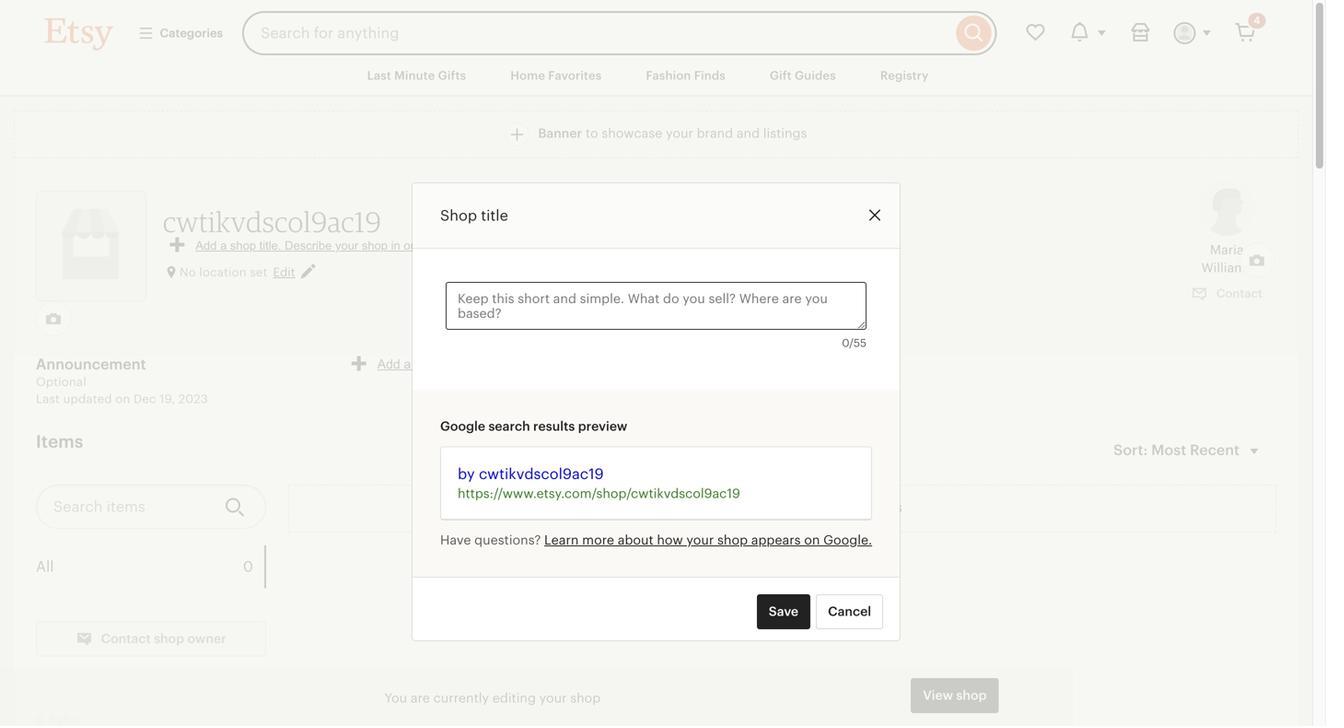 Task type: describe. For each thing, give the bounding box(es) containing it.
owner
[[188, 631, 226, 646]]

smaller image
[[76, 630, 92, 647]]

currently
[[434, 691, 489, 705]]

1 vertical spatial on
[[805, 533, 820, 547]]

shop left "title." on the top
[[230, 239, 256, 252]]

add for add a shop announcement
[[378, 357, 401, 371]]

0/55
[[842, 337, 867, 349]]

appears
[[752, 533, 801, 547]]

editing
[[493, 691, 536, 705]]

shop title
[[440, 207, 508, 224]]

google.
[[824, 533, 873, 547]]

contact
[[101, 631, 151, 646]]

banner to showcase your brand and listings
[[538, 126, 808, 141]]

save
[[769, 604, 799, 619]]

preview
[[578, 419, 628, 434]]

cancel
[[828, 604, 872, 619]]

shop right view in the bottom of the page
[[957, 688, 987, 703]]

you
[[385, 691, 407, 705]]

items
[[36, 432, 83, 451]]

by
[[458, 466, 475, 482]]

all
[[36, 558, 54, 575]]

how
[[657, 533, 683, 547]]

highlight
[[800, 500, 856, 515]]

https://www.etsy.com/shop/cwtikvdscol9ac19
[[458, 486, 741, 501]]

google search results preview
[[440, 419, 628, 434]]

area
[[754, 500, 781, 515]]

0 horizontal spatial to
[[586, 126, 599, 141]]

add a shop title. describe your shop in one sentence. button
[[170, 237, 479, 254]]

a for add a shop title. describe your shop in one sentence.
[[220, 239, 227, 252]]

cwtikvdscol9ac19 inside by cwtikvdscol9ac19 https://www.etsy.com/shop/cwtikvdscol9ac19
[[479, 466, 604, 482]]

search
[[489, 419, 530, 434]]

maria williams image
[[1200, 181, 1255, 236]]

no
[[180, 265, 196, 279]]

Keep this short and simple. What do you sell? Where are you based? text field
[[446, 282, 867, 330]]

you are currently editing your shop
[[385, 691, 601, 705]]

1 vertical spatial listings
[[859, 500, 903, 515]]

cwtikvdscol9ac19 main content
[[0, 73, 1313, 726]]

add a shop title. describe your shop in one sentence.
[[196, 239, 479, 252]]

no location set
[[180, 265, 268, 279]]

shop left in
[[362, 239, 388, 252]]

google
[[440, 419, 486, 434]]

about
[[618, 533, 654, 547]]

2023
[[179, 392, 208, 406]]

have
[[440, 533, 471, 547]]

sentence.
[[427, 239, 479, 252]]



Task type: vqa. For each thing, say whether or not it's contained in the screenshot.
the top a
yes



Task type: locate. For each thing, give the bounding box(es) containing it.
shop
[[440, 207, 477, 224]]

1 vertical spatial to
[[784, 500, 797, 515]]

1 horizontal spatial on
[[805, 533, 820, 547]]

banner
[[538, 126, 582, 141]]

listings up google.
[[859, 500, 903, 515]]

your right the describe
[[335, 239, 359, 252]]

listings
[[764, 126, 808, 141], [859, 500, 903, 515]]

on inside 'announcement optional last updated on dec 19, 2023'
[[115, 392, 130, 406]]

have questions? learn more about how your shop appears on google.
[[440, 533, 873, 547]]

shop inside button
[[154, 631, 184, 646]]

shop left announcement
[[415, 357, 443, 371]]

showcase
[[602, 126, 663, 141]]

cwtikvdscol9ac19 up "title." on the top
[[163, 204, 382, 239]]

menu bar
[[12, 55, 1301, 97]]

1 image
[[301, 266, 316, 281]]

to
[[586, 126, 599, 141], [784, 500, 797, 515]]

0 vertical spatial a
[[220, 239, 227, 252]]

listings right the and
[[764, 126, 808, 141]]

more
[[582, 533, 615, 547]]

19,
[[160, 392, 175, 406]]

maria williams
[[1202, 242, 1253, 275]]

one
[[404, 239, 424, 252]]

in
[[391, 239, 401, 252]]

0 horizontal spatial cwtikvdscol9ac19
[[163, 204, 382, 239]]

a inside add a shop announcement button
[[404, 357, 411, 371]]

0 horizontal spatial add
[[196, 239, 217, 252]]

0 horizontal spatial a
[[220, 239, 227, 252]]

title
[[481, 207, 508, 224]]

add for add a shop title. describe your shop in one sentence.
[[196, 239, 217, 252]]

on
[[115, 392, 130, 406], [805, 533, 820, 547]]

maria
[[1211, 242, 1245, 257]]

1 horizontal spatial cwtikvdscol9ac19
[[479, 466, 604, 482]]

0 vertical spatial to
[[586, 126, 599, 141]]

williams
[[1202, 260, 1253, 275]]

edit
[[273, 265, 295, 279]]

1 vertical spatial cwtikvdscol9ac19
[[479, 466, 604, 482]]

a
[[220, 239, 227, 252], [404, 357, 411, 371]]

and
[[737, 126, 760, 141]]

maria williams link
[[1193, 181, 1262, 277]]

brand
[[697, 126, 734, 141]]

Search items text field
[[36, 485, 210, 529]]

tab containing all
[[36, 545, 264, 588]]

a inside the add a shop title. describe your shop in one sentence. button
[[220, 239, 227, 252]]

questions?
[[475, 533, 541, 547]]

to right 'banner'
[[586, 126, 599, 141]]

cwtikvdscol9ac19 down google search results preview
[[479, 466, 604, 482]]

add a shop announcement
[[378, 357, 532, 371]]

optional
[[36, 375, 86, 389]]

tab inside cwtikvdscol9ac19 main content
[[36, 545, 264, 588]]

announcement
[[446, 357, 532, 371]]

cwtikvdscol9ac19
[[163, 204, 382, 239], [479, 466, 604, 482]]

contact shop owner button
[[36, 621, 266, 656]]

0 vertical spatial add
[[196, 239, 217, 252]]

0 horizontal spatial on
[[115, 392, 130, 406]]

view shop link
[[911, 678, 999, 713]]

learn
[[545, 533, 579, 547]]

your inside button
[[335, 239, 359, 252]]

1 horizontal spatial listings
[[859, 500, 903, 515]]

dec
[[134, 392, 156, 406]]

your right editing
[[540, 691, 567, 705]]

a for add a shop announcement
[[404, 357, 411, 371]]

featured area to highlight listings
[[695, 500, 903, 515]]

to right area
[[784, 500, 797, 515]]

by cwtikvdscol9ac19 https://www.etsy.com/shop/cwtikvdscol9ac19
[[458, 466, 741, 501]]

view
[[923, 688, 954, 703]]

1 vertical spatial add
[[378, 357, 401, 371]]

shop
[[230, 239, 256, 252], [362, 239, 388, 252], [415, 357, 443, 371], [718, 533, 748, 547], [154, 631, 184, 646], [957, 688, 987, 703], [571, 691, 601, 705]]

shop down featured
[[718, 533, 748, 547]]

contact shop owner
[[98, 631, 226, 646]]

updated
[[63, 392, 112, 406]]

announcement
[[36, 356, 146, 373]]

a left announcement
[[404, 357, 411, 371]]

results
[[534, 419, 575, 434]]

add
[[196, 239, 217, 252], [378, 357, 401, 371]]

are
[[411, 691, 430, 705]]

title.
[[260, 239, 281, 252]]

1 horizontal spatial add
[[378, 357, 401, 371]]

0 vertical spatial listings
[[764, 126, 808, 141]]

last
[[36, 392, 60, 406]]

set
[[250, 265, 268, 279]]

0 vertical spatial cwtikvdscol9ac19
[[163, 204, 382, 239]]

edit button
[[273, 264, 316, 281]]

add a shop announcement button
[[352, 355, 532, 373]]

tab
[[36, 545, 264, 588]]

your
[[666, 126, 694, 141], [335, 239, 359, 252], [687, 533, 714, 547], [540, 691, 567, 705]]

your right "how"
[[687, 533, 714, 547]]

shop left the owner
[[154, 631, 184, 646]]

1 horizontal spatial to
[[784, 500, 797, 515]]

banner
[[12, 0, 1301, 55]]

a up no location set at the left
[[220, 239, 227, 252]]

view shop
[[923, 688, 987, 703]]

on down featured area to highlight listings
[[805, 533, 820, 547]]

learn more about how your shop appears on google. link
[[545, 533, 873, 547]]

location
[[199, 265, 247, 279]]

on left dec
[[115, 392, 130, 406]]

featured
[[695, 500, 751, 515]]

shop right editing
[[571, 691, 601, 705]]

your left brand
[[666, 126, 694, 141]]

describe
[[285, 239, 332, 252]]

0 horizontal spatial listings
[[764, 126, 808, 141]]

0
[[243, 558, 253, 575]]

announcement optional last updated on dec 19, 2023
[[36, 356, 208, 406]]

None search field
[[242, 11, 997, 55]]

1 vertical spatial a
[[404, 357, 411, 371]]

1 horizontal spatial a
[[404, 357, 411, 371]]

0 vertical spatial on
[[115, 392, 130, 406]]



